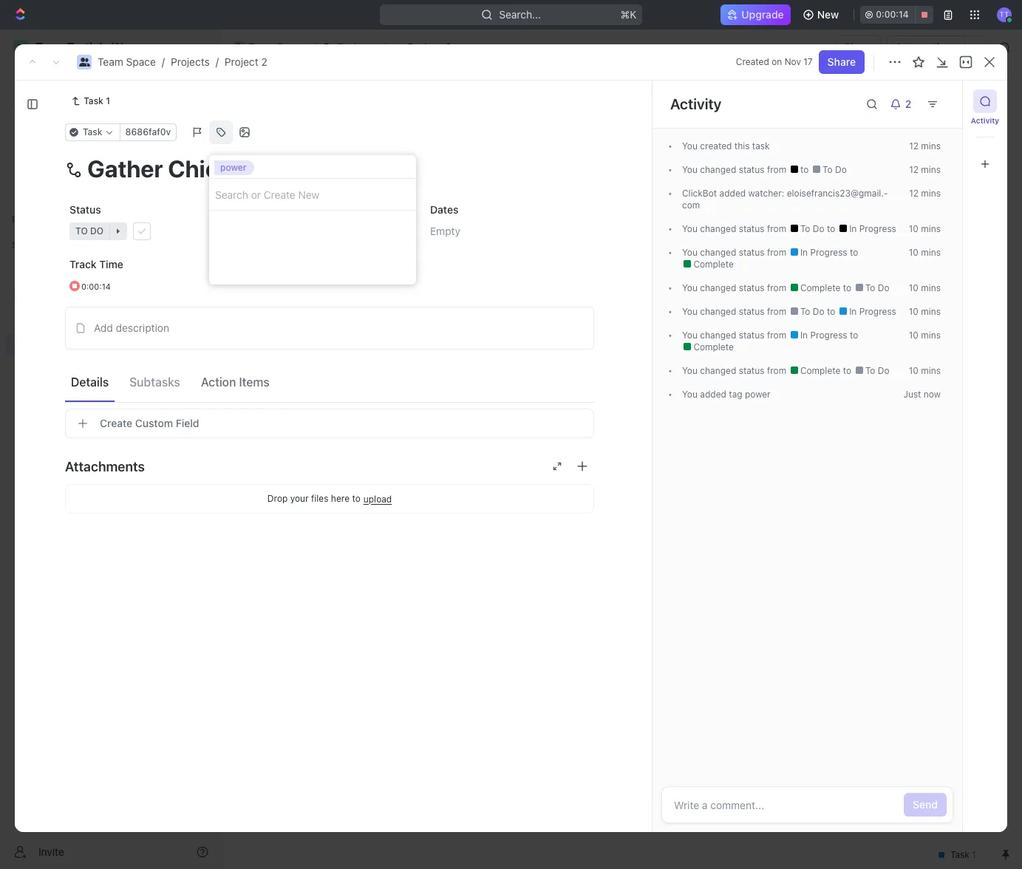 Task type: locate. For each thing, give the bounding box(es) containing it.
1 horizontal spatial activity
[[972, 116, 1000, 125]]

hide
[[768, 173, 787, 184]]

0 horizontal spatial project
[[225, 55, 259, 68]]

dashboards
[[35, 152, 93, 165]]

0 horizontal spatial 1
[[106, 95, 110, 106]]

2 vertical spatial add task
[[298, 308, 342, 321]]

to
[[801, 164, 812, 175], [823, 164, 833, 175], [298, 203, 308, 216], [801, 223, 811, 234], [828, 223, 838, 234], [850, 247, 859, 258], [844, 283, 855, 294], [866, 283, 876, 294], [801, 306, 811, 317], [828, 306, 838, 317], [850, 330, 859, 341], [844, 365, 855, 376], [866, 365, 876, 376], [352, 493, 361, 504]]

1 vertical spatial 12
[[910, 164, 919, 175]]

4 status from the top
[[739, 283, 765, 294]]

calendar
[[377, 136, 421, 149]]

team space link
[[230, 38, 311, 56], [98, 55, 156, 68], [35, 283, 212, 306]]

team right user group icon
[[248, 41, 274, 53]]

0 vertical spatial 12
[[910, 141, 919, 152]]

team up home link
[[98, 55, 123, 68]]

7 changed from the top
[[701, 365, 737, 376]]

task 2
[[298, 283, 330, 295]]

0 horizontal spatial activity
[[671, 95, 722, 112]]

tree containing team space
[[6, 257, 214, 457]]

6 from from the top
[[768, 330, 787, 341]]

subtasks
[[130, 375, 180, 389]]

1 vertical spatial 12 mins
[[910, 164, 941, 175]]

5 10 from the top
[[910, 330, 919, 341]]

2 changed from the top
[[701, 223, 737, 234]]

team down the 'spaces'
[[35, 288, 61, 300]]

board
[[276, 136, 305, 149]]

in progress
[[274, 209, 334, 220], [847, 223, 897, 234], [798, 247, 850, 258], [847, 306, 897, 317], [798, 330, 850, 341]]

added right the clickbot
[[720, 188, 746, 199]]

user group image
[[79, 58, 90, 67], [15, 290, 26, 299]]

7 you from the top
[[683, 330, 698, 341]]

3 from from the top
[[768, 247, 787, 258]]

activity inside task sidebar content section
[[671, 95, 722, 112]]

2 you from the top
[[683, 164, 698, 175]]

project
[[408, 41, 443, 53], [225, 55, 259, 68]]

add task up the customize
[[916, 95, 961, 107]]

0 horizontal spatial space
[[64, 288, 94, 300]]

2 horizontal spatial add task button
[[907, 89, 970, 113]]

2 horizontal spatial team
[[248, 41, 274, 53]]

you added tag power
[[683, 389, 771, 400]]

user group image inside 'sidebar' navigation
[[15, 290, 26, 299]]

9 you from the top
[[683, 389, 698, 400]]

0 horizontal spatial add task
[[298, 308, 342, 321]]

1 12 from the top
[[910, 141, 919, 152]]

1 vertical spatial projects
[[171, 55, 210, 68]]

created on nov 17
[[736, 56, 813, 67]]

1 horizontal spatial team
[[98, 55, 123, 68]]

added left tag
[[701, 389, 727, 400]]

1 button
[[332, 282, 353, 297]]

action
[[201, 375, 236, 389]]

10
[[910, 223, 919, 234], [910, 247, 919, 258], [910, 283, 919, 294], [910, 306, 919, 317], [910, 330, 919, 341], [910, 365, 919, 376]]

1 horizontal spatial team space
[[248, 41, 307, 53]]

add task down calendar
[[397, 209, 436, 220]]

0 vertical spatial add task
[[916, 95, 961, 107]]

Search tasks... text field
[[839, 168, 987, 190]]

1 vertical spatial add task button
[[380, 206, 442, 223]]

7 mins from the top
[[922, 306, 941, 317]]

1 vertical spatial 1
[[347, 283, 351, 294]]

share right the 17
[[828, 55, 856, 68]]

0 vertical spatial add task button
[[907, 89, 970, 113]]

user group image up home link
[[79, 58, 90, 67]]

add task
[[916, 95, 961, 107], [397, 209, 436, 220], [298, 308, 342, 321]]

just now
[[904, 389, 941, 400]]

user group image down the 'spaces'
[[15, 290, 26, 299]]

1 horizontal spatial space
[[126, 55, 156, 68]]

drop your files here to upload
[[268, 493, 392, 505]]

task 1
[[84, 95, 110, 106]]

upgrade link
[[721, 4, 791, 25]]

do
[[836, 164, 847, 175], [813, 223, 825, 234], [878, 283, 890, 294], [813, 306, 825, 317], [878, 365, 890, 376]]

2 status from the top
[[739, 223, 765, 234]]

2 vertical spatial projects
[[44, 313, 83, 325]]

1 horizontal spatial user group image
[[79, 58, 90, 67]]

1 horizontal spatial add task
[[397, 209, 436, 220]]

board link
[[273, 133, 305, 153]]

1 10 mins from the top
[[910, 223, 941, 234]]

1 vertical spatial activity
[[972, 116, 1000, 125]]

clickbot
[[683, 188, 717, 199]]

files
[[311, 493, 329, 504]]

2 12 mins from the top
[[910, 164, 941, 175]]

0 vertical spatial project
[[408, 41, 443, 53]]

project inside project 2 link
[[408, 41, 443, 53]]

4 changed status from from the top
[[698, 283, 790, 294]]

team
[[248, 41, 274, 53], [98, 55, 123, 68], [35, 288, 61, 300]]

6 status from the top
[[739, 330, 765, 341]]

2 vertical spatial team
[[35, 288, 61, 300]]

add task down "task 2"
[[298, 308, 342, 321]]

mins
[[922, 141, 941, 152], [922, 164, 941, 175], [922, 188, 941, 199], [922, 223, 941, 234], [922, 247, 941, 258], [922, 283, 941, 294], [922, 306, 941, 317], [922, 330, 941, 341], [922, 365, 941, 376]]

team space right user group icon
[[248, 41, 307, 53]]

4 changed from the top
[[701, 283, 737, 294]]

to inside drop your files here to upload
[[352, 493, 361, 504]]

share
[[845, 41, 873, 53], [828, 55, 856, 68]]

0 vertical spatial 12 mins
[[910, 141, 941, 152]]

changed
[[701, 164, 737, 175], [701, 223, 737, 234], [701, 247, 737, 258], [701, 283, 737, 294], [701, 306, 737, 317], [701, 330, 737, 341], [701, 365, 737, 376]]

0 vertical spatial user group image
[[79, 58, 90, 67]]

in
[[274, 209, 284, 220], [850, 223, 857, 234], [801, 247, 808, 258], [850, 306, 857, 317], [801, 330, 808, 341]]

upload
[[364, 494, 392, 505]]

add left description
[[94, 322, 113, 334]]

2 12 from the top
[[910, 164, 919, 175]]

0 vertical spatial team space
[[248, 41, 307, 53]]

hide button
[[762, 170, 793, 188]]

5 from from the top
[[768, 306, 787, 317]]

1 vertical spatial team
[[98, 55, 123, 68]]

spaces
[[12, 240, 43, 251]]

space
[[277, 41, 307, 53], [126, 55, 156, 68], [64, 288, 94, 300]]

1 horizontal spatial project
[[408, 41, 443, 53]]

task
[[938, 95, 961, 107], [84, 95, 103, 106], [417, 209, 436, 220], [298, 283, 321, 295], [320, 308, 342, 321]]

6 you from the top
[[683, 306, 698, 317]]

to do
[[821, 164, 847, 175], [798, 223, 828, 234], [863, 283, 890, 294], [798, 306, 828, 317], [863, 365, 890, 376]]

1 mins from the top
[[922, 141, 941, 152]]

/
[[313, 41, 316, 53], [384, 41, 387, 53], [162, 55, 165, 68], [216, 55, 219, 68]]

create custom field button
[[65, 409, 595, 439]]

5 changed from the top
[[701, 306, 737, 317]]

team space down track
[[35, 288, 94, 300]]

0 horizontal spatial team space
[[35, 288, 94, 300]]

1 vertical spatial team space
[[35, 288, 94, 300]]

9 mins from the top
[[922, 365, 941, 376]]

3 12 from the top
[[910, 188, 919, 199]]

1 vertical spatial share
[[828, 55, 856, 68]]

0 vertical spatial activity
[[671, 95, 722, 112]]

changed status from
[[698, 164, 790, 175], [698, 223, 790, 234], [698, 247, 790, 258], [698, 283, 790, 294], [698, 306, 790, 317], [698, 330, 790, 341], [698, 365, 790, 376]]

on
[[772, 56, 783, 67]]

1 horizontal spatial 1
[[347, 283, 351, 294]]

3 status from the top
[[739, 247, 765, 258]]

8 mins from the top
[[922, 330, 941, 341]]

1
[[106, 95, 110, 106], [347, 283, 351, 294]]

1 vertical spatial space
[[126, 55, 156, 68]]

just
[[904, 389, 922, 400]]

add task button down "task 2"
[[291, 306, 348, 324]]

5 you from the top
[[683, 283, 698, 294]]

details button
[[65, 369, 115, 395]]

share button
[[836, 35, 882, 59], [819, 50, 865, 74]]

2 vertical spatial 12
[[910, 188, 919, 199]]

assigned
[[250, 203, 295, 216]]

0 vertical spatial team
[[248, 41, 274, 53]]

share for share button on the right of the 17
[[828, 55, 856, 68]]

share button down the new
[[836, 35, 882, 59]]

3 12 mins from the top
[[910, 188, 941, 199]]

0 vertical spatial share
[[845, 41, 873, 53]]

8686faf0v button
[[119, 124, 177, 141]]

add task button down calendar link
[[380, 206, 442, 223]]

2 horizontal spatial space
[[277, 41, 307, 53]]

0 horizontal spatial projects
[[44, 313, 83, 325]]

2 10 mins from the top
[[910, 247, 941, 258]]

create custom field
[[100, 417, 199, 430]]

5 changed status from from the top
[[698, 306, 790, 317]]

0:00:14
[[877, 9, 910, 20]]

sidebar navigation
[[0, 30, 221, 870]]

5 mins from the top
[[922, 247, 941, 258]]

12 for added watcher:
[[910, 188, 919, 199]]

0 horizontal spatial user group image
[[15, 290, 26, 299]]

space inside tree
[[64, 288, 94, 300]]

add description
[[94, 322, 169, 334]]

send button
[[905, 794, 947, 817]]

5 status from the top
[[739, 306, 765, 317]]

from
[[768, 164, 787, 175], [768, 223, 787, 234], [768, 247, 787, 258], [768, 283, 787, 294], [768, 306, 787, 317], [768, 330, 787, 341], [768, 365, 787, 376]]

progress
[[286, 209, 334, 220], [860, 223, 897, 234], [811, 247, 848, 258], [860, 306, 897, 317], [811, 330, 848, 341]]

4 you from the top
[[683, 247, 698, 258]]

added
[[720, 188, 746, 199], [701, 389, 727, 400]]

4 10 from the top
[[910, 306, 919, 317]]

2 from from the top
[[768, 223, 787, 234]]

2 vertical spatial space
[[64, 288, 94, 300]]

space down track
[[64, 288, 94, 300]]

space right user group icon
[[277, 41, 307, 53]]

project 2 link
[[390, 38, 456, 56], [225, 55, 268, 68]]

1 horizontal spatial project 2 link
[[390, 38, 456, 56]]

status
[[739, 164, 765, 175], [739, 223, 765, 234], [739, 247, 765, 258], [739, 283, 765, 294], [739, 306, 765, 317], [739, 330, 765, 341], [739, 365, 765, 376]]

3 10 mins from the top
[[910, 283, 941, 294]]

1 vertical spatial user group image
[[15, 290, 26, 299]]

2 vertical spatial 12 mins
[[910, 188, 941, 199]]

send
[[913, 799, 939, 811]]

6 mins from the top
[[922, 283, 941, 294]]

projects
[[338, 41, 377, 53], [171, 55, 210, 68], [44, 313, 83, 325]]

upgrade
[[741, 8, 784, 21]]

tree
[[6, 257, 214, 457]]

space up home link
[[126, 55, 156, 68]]

10 mins
[[910, 223, 941, 234], [910, 247, 941, 258], [910, 283, 941, 294], [910, 306, 941, 317], [910, 330, 941, 341], [910, 365, 941, 376]]

2 vertical spatial add task button
[[291, 306, 348, 324]]

2 horizontal spatial add task
[[916, 95, 961, 107]]

1 10 from the top
[[910, 223, 919, 234]]

assignees button
[[598, 170, 667, 188]]

add task button up the customize
[[907, 89, 970, 113]]

17
[[804, 56, 813, 67]]

complete
[[691, 259, 734, 270], [798, 283, 844, 294], [691, 342, 734, 353], [798, 365, 844, 376]]

custom
[[135, 417, 173, 430]]

activity
[[671, 95, 722, 112], [972, 116, 1000, 125]]

task sidebar navigation tab list
[[970, 89, 1002, 176]]

2
[[446, 41, 452, 53], [261, 55, 268, 68], [351, 209, 357, 220], [323, 283, 330, 295]]

1 status from the top
[[739, 164, 765, 175]]

customize button
[[878, 133, 953, 153]]

added watcher:
[[717, 188, 787, 199]]

0 horizontal spatial team
[[35, 288, 61, 300]]

0 vertical spatial projects
[[338, 41, 377, 53]]

0 vertical spatial 1
[[106, 95, 110, 106]]

share down the new 'button'
[[845, 41, 873, 53]]

automations
[[896, 41, 958, 53]]



Task type: vqa. For each thing, say whether or not it's contained in the screenshot.


Task type: describe. For each thing, give the bounding box(es) containing it.
tree inside 'sidebar' navigation
[[6, 257, 214, 457]]

power inside task sidebar content section
[[745, 389, 771, 400]]

8 you from the top
[[683, 365, 698, 376]]

2 changed status from from the top
[[698, 223, 790, 234]]

1 vertical spatial added
[[701, 389, 727, 400]]

here
[[331, 493, 350, 504]]

add up the customize
[[916, 95, 936, 107]]

attachments button
[[65, 449, 595, 484]]

created
[[701, 141, 732, 152]]

watcher:
[[749, 188, 785, 199]]

8686faf0v
[[125, 126, 171, 138]]

your
[[290, 493, 309, 504]]

add description button
[[70, 317, 589, 340]]

home link
[[6, 72, 214, 95]]

projects inside 'sidebar' navigation
[[44, 313, 83, 325]]

new button
[[797, 3, 848, 27]]

3 mins from the top
[[922, 188, 941, 199]]

tag
[[729, 389, 743, 400]]

description
[[116, 322, 169, 334]]

list
[[332, 136, 350, 149]]

items
[[239, 375, 270, 389]]

0:00:14 button
[[861, 6, 934, 24]]

project 2
[[408, 41, 452, 53]]

1 from from the top
[[768, 164, 787, 175]]

12 mins for changed status from
[[910, 164, 941, 175]]

automations button
[[889, 36, 965, 58]]

created
[[736, 56, 770, 67]]

calendar link
[[374, 133, 421, 153]]

add down "task 2"
[[298, 308, 317, 321]]

list link
[[329, 133, 350, 153]]

1 inside 'button'
[[347, 283, 351, 294]]

3 changed status from from the top
[[698, 247, 790, 258]]

1 you from the top
[[683, 141, 698, 152]]

7 from from the top
[[768, 365, 787, 376]]

3 you from the top
[[683, 223, 698, 234]]

track
[[70, 258, 97, 271]]

eloisefrancis23@gmail. com
[[683, 188, 889, 211]]

6 10 from the top
[[910, 365, 919, 376]]

1 12 mins from the top
[[910, 141, 941, 152]]

team inside 'sidebar' navigation
[[35, 288, 61, 300]]

user group image
[[235, 44, 244, 51]]

assignees
[[616, 173, 660, 184]]

time
[[99, 258, 123, 271]]

1 horizontal spatial add task button
[[380, 206, 442, 223]]

search...
[[499, 8, 541, 21]]

favorites button
[[6, 212, 57, 229]]

4 10 mins from the top
[[910, 306, 941, 317]]

share button right the 17
[[819, 50, 865, 74]]

5 10 mins from the top
[[910, 330, 941, 341]]

new
[[818, 8, 840, 21]]

task 1 link
[[65, 92, 116, 110]]

7 status from the top
[[739, 365, 765, 376]]

you created this task
[[683, 141, 770, 152]]

2 horizontal spatial projects
[[338, 41, 377, 53]]

1 changed status from from the top
[[698, 164, 790, 175]]

task
[[753, 141, 770, 152]]

this
[[735, 141, 750, 152]]

0 vertical spatial space
[[277, 41, 307, 53]]

2 mins from the top
[[922, 164, 941, 175]]

1 changed from the top
[[701, 164, 737, 175]]

track time
[[70, 258, 123, 271]]

Edit task name text field
[[65, 155, 595, 183]]

com
[[683, 188, 889, 211]]

create
[[100, 417, 132, 430]]

6 changed status from from the top
[[698, 330, 790, 341]]

share for share button under the new
[[845, 41, 873, 53]]

inbox
[[35, 102, 61, 115]]

eloisefrancis23@gmail.
[[787, 188, 889, 199]]

7 changed status from from the top
[[698, 365, 790, 376]]

action items button
[[195, 369, 276, 395]]

1 horizontal spatial projects
[[171, 55, 210, 68]]

home
[[35, 77, 64, 89]]

drop
[[268, 493, 288, 504]]

12 mins for added watcher:
[[910, 188, 941, 199]]

1 vertical spatial project
[[225, 55, 259, 68]]

3 changed from the top
[[701, 247, 737, 258]]

add left dates
[[397, 209, 414, 220]]

0 horizontal spatial project 2 link
[[225, 55, 268, 68]]

invite
[[38, 846, 64, 858]]

now
[[924, 389, 941, 400]]

favorites
[[12, 214, 51, 226]]

6 10 mins from the top
[[910, 365, 941, 376]]

activity inside task sidebar navigation tab list
[[972, 116, 1000, 125]]

attachments
[[65, 459, 145, 474]]

add task for add task button to the left
[[298, 308, 342, 321]]

0 vertical spatial added
[[720, 188, 746, 199]]

status
[[70, 203, 101, 216]]

assigned to
[[250, 203, 308, 216]]

3 10 from the top
[[910, 283, 919, 294]]

1 vertical spatial add task
[[397, 209, 436, 220]]

⌘k
[[621, 8, 637, 21]]

4 from from the top
[[768, 283, 787, 294]]

upload button
[[364, 494, 392, 505]]

team space / projects / project 2
[[98, 55, 268, 68]]

field
[[176, 417, 199, 430]]

action items
[[201, 375, 270, 389]]

2 10 from the top
[[910, 247, 919, 258]]

4 mins from the top
[[922, 223, 941, 234]]

details
[[71, 375, 109, 389]]

6 changed from the top
[[701, 330, 737, 341]]

dashboards link
[[6, 147, 214, 171]]

customize
[[897, 136, 949, 149]]

add task for the right add task button
[[916, 95, 961, 107]]

team space inside 'sidebar' navigation
[[35, 288, 94, 300]]

task sidebar content section
[[652, 81, 963, 833]]

Search or Create New text field
[[209, 179, 416, 211]]

inbox link
[[6, 97, 214, 121]]

0 horizontal spatial add task button
[[291, 306, 348, 324]]

subtasks button
[[124, 369, 186, 395]]

12 for changed status from
[[910, 164, 919, 175]]

dates
[[430, 203, 459, 216]]

nov
[[785, 56, 802, 67]]



